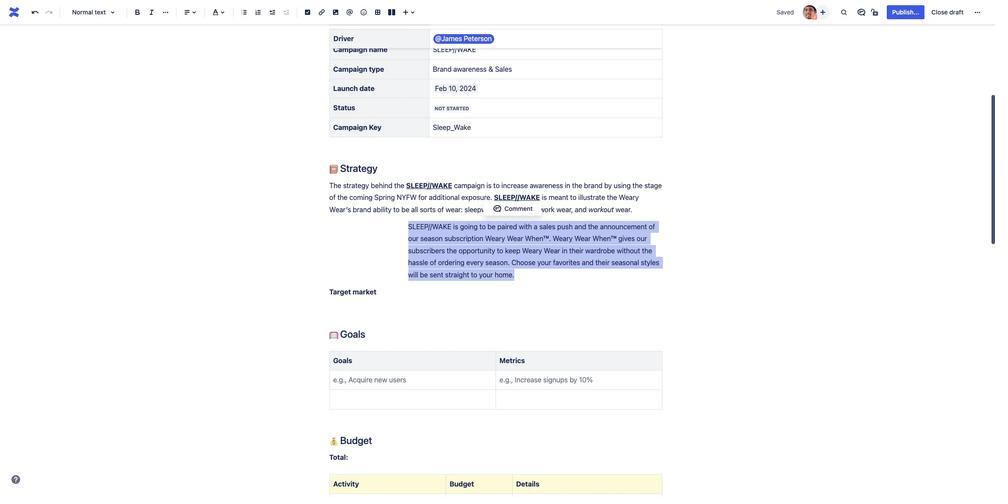 Task type: locate. For each thing, give the bounding box(es) containing it.
1 campaign from the top
[[333, 46, 367, 54]]

2 vertical spatial be
[[420, 271, 428, 279]]

1 vertical spatial awareness
[[530, 182, 563, 190]]

informed
[[333, 26, 364, 34]]

the up when™️
[[588, 223, 598, 231]]

the up wear's
[[337, 194, 348, 202]]

1 horizontal spatial their
[[596, 259, 610, 267]]

is up the exposure.
[[487, 182, 492, 190]]

1 horizontal spatial brand
[[584, 182, 603, 190]]

editable content region
[[315, 0, 676, 498]]

2 campaign from the top
[[333, 65, 367, 73]]

the inside is meant to illustrate the weary wear's brand ability to be all sorts of wear: sleepwear, loungewear, work wear, and
[[607, 194, 617, 202]]

campaign down status
[[333, 124, 367, 131]]

your down the every
[[479, 271, 493, 279]]

stage
[[645, 182, 662, 190]]

mention image
[[344, 7, 355, 18]]

of up sent
[[430, 259, 436, 267]]

0 vertical spatial awareness
[[453, 65, 487, 73]]

spring
[[374, 194, 395, 202]]

link image
[[316, 7, 327, 18]]

awareness up the meant
[[530, 182, 563, 190]]

the up nyfw
[[394, 182, 404, 190]]

opportunity
[[459, 247, 495, 255]]

our
[[408, 235, 419, 243], [637, 235, 647, 243]]

is inside sleep//wake is going to be paired with a sales push and the announcement of our season subscription weary wear when™️. weary wear when™️ gives our subscribers the opportunity to keep weary wear in their wardrobe without the hassle of ordering every season. choose your favorites and their seasonal styles will be sent straight to your home.
[[453, 223, 458, 231]]

1 vertical spatial is
[[542, 194, 547, 202]]

0 horizontal spatial is
[[453, 223, 458, 231]]

increase
[[502, 182, 528, 190]]

1 horizontal spatial budget
[[450, 481, 474, 489]]

@james
[[435, 35, 462, 43]]

their up favorites
[[569, 247, 584, 255]]

target market
[[329, 288, 376, 296]]

& for tisha
[[480, 26, 485, 34]]

numbered list ⌘⇧7 image
[[253, 7, 263, 18]]

0 horizontal spatial our
[[408, 235, 419, 243]]

brand down coming
[[353, 206, 371, 214]]

brand up illustrate in the top right of the page
[[584, 182, 603, 190]]

weary down push
[[553, 235, 573, 243]]

seasonal
[[612, 259, 639, 267]]

more formatting image
[[160, 7, 171, 18]]

in up the meant
[[565, 182, 570, 190]]

and down wardrobe
[[582, 259, 594, 267]]

campaign name
[[333, 46, 388, 54]]

normal text button
[[64, 3, 123, 22]]

budget
[[338, 435, 372, 447], [450, 481, 474, 489]]

1 vertical spatial budget
[[450, 481, 474, 489]]

publish... button
[[887, 5, 925, 19]]

1 vertical spatial &
[[489, 65, 493, 73]]

sleep//wake up for
[[406, 182, 452, 190]]

and inside is meant to illustrate the weary wear's brand ability to be all sorts of wear: sleepwear, loungewear, work wear, and
[[575, 206, 587, 214]]

1 vertical spatial goals
[[333, 357, 352, 365]]

activity
[[333, 481, 359, 489]]

0 vertical spatial their
[[569, 247, 584, 255]]

be left all
[[402, 206, 409, 214]]

wear.
[[616, 206, 632, 214]]

1 horizontal spatial awareness
[[530, 182, 563, 190]]

awareness
[[453, 65, 487, 73], [530, 182, 563, 190]]

normal
[[72, 8, 93, 16]]

every
[[466, 259, 484, 267]]

campaign down the driver
[[333, 46, 367, 54]]

add image, video, or file image
[[330, 7, 341, 18]]

:notebook_with_decorative_cover: image
[[329, 165, 338, 174]]

outdent ⇧tab image
[[267, 7, 277, 18]]

keep
[[505, 247, 520, 255]]

0 vertical spatial budget
[[338, 435, 372, 447]]

driver
[[333, 35, 354, 43]]

not
[[435, 106, 445, 111]]

your
[[537, 259, 551, 267], [479, 271, 493, 279]]

is left going
[[453, 223, 458, 231]]

started
[[447, 106, 469, 111]]

paired
[[497, 223, 517, 231]]

the up the styles
[[642, 247, 652, 255]]

to down the every
[[471, 271, 477, 279]]

layouts image
[[387, 7, 397, 18]]

subscription
[[445, 235, 483, 243]]

2 vertical spatial campaign
[[333, 124, 367, 131]]

weary
[[619, 194, 639, 202], [485, 235, 505, 243], [553, 235, 573, 243], [522, 247, 542, 255]]

sorts
[[420, 206, 436, 214]]

campaign up the launch date
[[333, 65, 367, 73]]

name
[[369, 46, 388, 54]]

the
[[394, 182, 404, 190], [572, 182, 582, 190], [633, 182, 643, 190], [337, 194, 348, 202], [607, 194, 617, 202], [588, 223, 598, 231], [447, 247, 457, 255], [642, 247, 652, 255]]

:notebook_with_decorative_cover: image
[[329, 165, 338, 174]]

2 vertical spatial is
[[453, 223, 458, 231]]

styles
[[641, 259, 659, 267]]

1 vertical spatial your
[[479, 271, 493, 279]]

your right the choose
[[537, 259, 551, 267]]

using
[[614, 182, 631, 190]]

launch date
[[333, 85, 375, 92]]

is inside 'campaign is to increase awareness in the brand by using the stage of the coming spring nyfw for additional exposure.'
[[487, 182, 492, 190]]

to left increase
[[493, 182, 500, 190]]

of down the
[[329, 194, 336, 202]]

coming
[[349, 194, 373, 202]]

&
[[480, 26, 485, 34], [489, 65, 493, 73]]

for
[[418, 194, 427, 202]]

our right gives on the right top of the page
[[637, 235, 647, 243]]

0 vertical spatial &
[[480, 26, 485, 34]]

2 horizontal spatial be
[[488, 223, 496, 231]]

janet knowles & tisha morrel
[[433, 26, 526, 34]]

their down wardrobe
[[596, 259, 610, 267]]

the up ordering
[[447, 247, 457, 255]]

wear up the keep
[[507, 235, 523, 243]]

and right wear,
[[575, 206, 587, 214]]

invite to edit image
[[818, 7, 828, 17]]

be left paired
[[488, 223, 496, 231]]

their
[[569, 247, 584, 255], [596, 259, 610, 267]]

wear up wardrobe
[[575, 235, 591, 243]]

0 horizontal spatial awareness
[[453, 65, 487, 73]]

weary up wear.
[[619, 194, 639, 202]]

the strategy behind the sleep//wake
[[329, 182, 452, 190]]

confluence image
[[7, 5, 21, 19], [7, 5, 21, 19]]

0 vertical spatial brand
[[584, 182, 603, 190]]

brand inside 'campaign is to increase awareness in the brand by using the stage of the coming spring nyfw for additional exposure.'
[[584, 182, 603, 190]]

sleep//wake up season
[[408, 223, 451, 231]]

1 horizontal spatial your
[[537, 259, 551, 267]]

1 vertical spatial in
[[562, 247, 568, 255]]

0 vertical spatial in
[[565, 182, 570, 190]]

emoji image
[[359, 7, 369, 18]]

metrics
[[500, 357, 525, 365]]

1 horizontal spatial is
[[487, 182, 492, 190]]

the up illustrate in the top right of the page
[[572, 182, 582, 190]]

0 horizontal spatial be
[[402, 206, 409, 214]]

2 horizontal spatial is
[[542, 194, 547, 202]]

0 horizontal spatial brand
[[353, 206, 371, 214]]

of
[[329, 194, 336, 202], [438, 206, 444, 214], [649, 223, 655, 231], [430, 259, 436, 267]]

10,
[[449, 85, 458, 92]]

our up subscribers
[[408, 235, 419, 243]]

normal text
[[72, 8, 106, 16]]

and right push
[[575, 223, 586, 231]]

publish...
[[892, 8, 919, 16]]

action item image
[[302, 7, 313, 18]]

of down additional
[[438, 206, 444, 214]]

1 horizontal spatial be
[[420, 271, 428, 279]]

wear down the when™️.
[[544, 247, 560, 255]]

0 vertical spatial be
[[402, 206, 409, 214]]

awareness up 2024
[[453, 65, 487, 73]]

will
[[408, 271, 418, 279]]

1 horizontal spatial our
[[637, 235, 647, 243]]

all
[[411, 206, 418, 214]]

be
[[402, 206, 409, 214], [488, 223, 496, 231], [420, 271, 428, 279]]

gives
[[618, 235, 635, 243]]

no restrictions image
[[871, 7, 881, 18]]

goals
[[338, 329, 365, 341], [333, 357, 352, 365]]

:moneybag: image
[[329, 438, 338, 447], [329, 438, 338, 447]]

brand
[[584, 182, 603, 190], [353, 206, 371, 214]]

is up work
[[542, 194, 547, 202]]

campaign type
[[333, 65, 384, 73]]

3 campaign from the top
[[333, 124, 367, 131]]

0 horizontal spatial &
[[480, 26, 485, 34]]

& left sales at the top of the page
[[489, 65, 493, 73]]

the up workout wear.
[[607, 194, 617, 202]]

to inside 'campaign is to increase awareness in the brand by using the stage of the coming spring nyfw for additional exposure.'
[[493, 182, 500, 190]]

sales
[[495, 65, 512, 73]]

0 vertical spatial campaign
[[333, 46, 367, 54]]

market
[[353, 288, 376, 296]]

to right ability
[[393, 206, 400, 214]]

& for sales
[[489, 65, 493, 73]]

and
[[575, 206, 587, 214], [575, 223, 586, 231], [582, 259, 594, 267]]

in
[[565, 182, 570, 190], [562, 247, 568, 255]]

0 vertical spatial goals
[[338, 329, 365, 341]]

brand inside is meant to illustrate the weary wear's brand ability to be all sorts of wear: sleepwear, loungewear, work wear, and
[[353, 206, 371, 214]]

in inside sleep//wake is going to be paired with a sales push and the announcement of our season subscription weary wear when™️. weary wear when™️ gives our subscribers the opportunity to keep weary wear in their wardrobe without the hassle of ordering every season. choose your favorites and their seasonal styles will be sent straight to your home.
[[562, 247, 568, 255]]

0 vertical spatial is
[[487, 182, 492, 190]]

weary down paired
[[485, 235, 505, 243]]

is inside is meant to illustrate the weary wear's brand ability to be all sorts of wear: sleepwear, loungewear, work wear, and
[[542, 194, 547, 202]]

1 horizontal spatial &
[[489, 65, 493, 73]]

1 vertical spatial campaign
[[333, 65, 367, 73]]

1 vertical spatial brand
[[353, 206, 371, 214]]

0 vertical spatial and
[[575, 206, 587, 214]]

campaign
[[333, 46, 367, 54], [333, 65, 367, 73], [333, 124, 367, 131]]

going
[[460, 223, 478, 231]]

sleepwear,
[[465, 206, 498, 214]]

choose
[[512, 259, 536, 267]]

sleep_wake
[[433, 124, 471, 131]]

in up favorites
[[562, 247, 568, 255]]

knowles
[[452, 26, 479, 34]]

be right the will
[[420, 271, 428, 279]]

campaign key
[[333, 124, 382, 131]]

:goal: image
[[329, 331, 338, 340], [329, 331, 338, 340]]

& up peterson
[[480, 26, 485, 34]]

is
[[487, 182, 492, 190], [542, 194, 547, 202], [453, 223, 458, 231]]

wear
[[507, 235, 523, 243], [575, 235, 591, 243], [544, 247, 560, 255]]

behind
[[371, 182, 392, 190]]

loungewear,
[[500, 206, 538, 214]]

sleep//wake inside sleep//wake is going to be paired with a sales push and the announcement of our season subscription weary wear when™️. weary wear when™️ gives our subscribers the opportunity to keep weary wear in their wardrobe without the hassle of ordering every season. choose your favorites and their seasonal styles will be sent straight to your home.
[[408, 223, 451, 231]]

of inside 'campaign is to increase awareness in the brand by using the stage of the coming spring nyfw for additional exposure.'
[[329, 194, 336, 202]]



Task type: vqa. For each thing, say whether or not it's contained in the screenshot.
default dashboard
no



Task type: describe. For each thing, give the bounding box(es) containing it.
ability
[[373, 206, 392, 214]]

brand
[[433, 65, 452, 73]]

comment icon image
[[857, 7, 867, 18]]

work
[[540, 206, 555, 214]]

redo ⌘⇧z image
[[44, 7, 54, 18]]

sales
[[539, 223, 556, 231]]

1 horizontal spatial wear
[[544, 247, 560, 255]]

campaign for campaign key
[[333, 124, 367, 131]]

launch
[[333, 85, 358, 92]]

1 vertical spatial their
[[596, 259, 610, 267]]

close draft
[[932, 8, 964, 16]]

be inside is meant to illustrate the weary wear's brand ability to be all sorts of wear: sleepwear, loungewear, work wear, and
[[402, 206, 409, 214]]

0 horizontal spatial your
[[479, 271, 493, 279]]

to up wear,
[[570, 194, 577, 202]]

draft
[[950, 8, 964, 16]]

janet
[[433, 26, 450, 34]]

comment
[[505, 205, 533, 213]]

wear's
[[329, 206, 351, 214]]

ordering
[[438, 259, 465, 267]]

james peterson image
[[803, 5, 817, 19]]

saved
[[777, 8, 794, 16]]

straight
[[445, 271, 469, 279]]

key
[[369, 124, 382, 131]]

nyfw
[[397, 194, 417, 202]]

workout
[[589, 206, 614, 214]]

@james peterson
[[435, 35, 492, 43]]

undo ⌘z image
[[30, 7, 40, 18]]

additional
[[429, 194, 460, 202]]

status
[[333, 104, 355, 112]]

the right using
[[633, 182, 643, 190]]

2 vertical spatial and
[[582, 259, 594, 267]]

wardrobe
[[585, 247, 615, 255]]

workout wear.
[[589, 206, 632, 214]]

feb 10, 2024
[[435, 85, 476, 92]]

brand for by
[[584, 182, 603, 190]]

0 horizontal spatial wear
[[507, 235, 523, 243]]

2 horizontal spatial wear
[[575, 235, 591, 243]]

details
[[516, 481, 540, 489]]

not started
[[435, 106, 469, 111]]

to right going
[[480, 223, 486, 231]]

0 vertical spatial your
[[537, 259, 551, 267]]

weary down the when™️.
[[522, 247, 542, 255]]

bullet list ⌘⇧8 image
[[239, 7, 249, 18]]

meant
[[549, 194, 569, 202]]

find and replace image
[[839, 7, 850, 18]]

table image
[[373, 7, 383, 18]]

to up the season.
[[497, 247, 503, 255]]

weary inside is meant to illustrate the weary wear's brand ability to be all sorts of wear: sleepwear, loungewear, work wear, and
[[619, 194, 639, 202]]

home.
[[495, 271, 514, 279]]

total:
[[329, 454, 348, 462]]

without
[[617, 247, 640, 255]]

sleep//wake is going to be paired with a sales push and the announcement of our season subscription weary wear when™️. weary wear when™️ gives our subscribers the opportunity to keep weary wear in their wardrobe without the hassle of ordering every season. choose your favorites and their seasonal styles will be sent straight to your home.
[[408, 223, 661, 279]]

season
[[420, 235, 443, 243]]

2 our from the left
[[637, 235, 647, 243]]

campaign for campaign type
[[333, 65, 367, 73]]

0 horizontal spatial budget
[[338, 435, 372, 447]]

when™️.
[[525, 235, 551, 243]]

close
[[932, 8, 948, 16]]

sent
[[430, 271, 443, 279]]

morrel
[[506, 26, 526, 34]]

brand for ability
[[353, 206, 371, 214]]

campaign is to increase awareness in the brand by using the stage of the coming spring nyfw for additional exposure.
[[329, 182, 664, 202]]

close draft button
[[926, 5, 969, 19]]

more image
[[973, 7, 983, 18]]

campaign for campaign name
[[333, 46, 367, 54]]

date
[[360, 85, 375, 92]]

brand awareness & sales
[[433, 65, 512, 73]]

text
[[95, 8, 106, 16]]

2024
[[460, 85, 476, 92]]

1 our from the left
[[408, 235, 419, 243]]

of inside is meant to illustrate the weary wear's brand ability to be all sorts of wear: sleepwear, loungewear, work wear, and
[[438, 206, 444, 214]]

1 vertical spatial and
[[575, 223, 586, 231]]

in inside 'campaign is to increase awareness in the brand by using the stage of the coming spring nyfw for additional exposure.'
[[565, 182, 570, 190]]

peterson
[[464, 35, 492, 43]]

push
[[557, 223, 573, 231]]

help image
[[11, 475, 21, 486]]

sleep//wake up comment in the right top of the page
[[494, 194, 540, 202]]

by
[[604, 182, 612, 190]]

exposure.
[[461, 194, 492, 202]]

of right announcement
[[649, 223, 655, 231]]

is meant to illustrate the weary wear's brand ability to be all sorts of wear: sleepwear, loungewear, work wear, and
[[329, 194, 641, 214]]

a
[[534, 223, 538, 231]]

with
[[519, 223, 532, 231]]

comment image
[[492, 204, 503, 214]]

1 vertical spatial be
[[488, 223, 496, 231]]

target
[[329, 288, 351, 296]]

0 horizontal spatial their
[[569, 247, 584, 255]]

strategy
[[343, 182, 369, 190]]

subscribers
[[408, 247, 445, 255]]

the
[[329, 182, 341, 190]]

favorites
[[553, 259, 580, 267]]

awareness inside 'campaign is to increase awareness in the brand by using the stage of the coming spring nyfw for additional exposure.'
[[530, 182, 563, 190]]

is for when™️.
[[453, 223, 458, 231]]

feb
[[435, 85, 447, 92]]

comment button
[[487, 204, 538, 214]]

campaign
[[454, 182, 485, 190]]

align left image
[[182, 7, 192, 18]]

when™️
[[593, 235, 617, 243]]

bold ⌘b image
[[132, 7, 143, 18]]

indent tab image
[[281, 7, 291, 18]]

sleep//wake down @james
[[433, 46, 476, 54]]

announcement
[[600, 223, 647, 231]]

italic ⌘i image
[[146, 7, 157, 18]]

is for exposure.
[[487, 182, 492, 190]]

illustrate
[[578, 194, 605, 202]]

wear:
[[446, 206, 463, 214]]

strategy
[[338, 163, 378, 175]]

hassle
[[408, 259, 428, 267]]

wear,
[[557, 206, 573, 214]]



